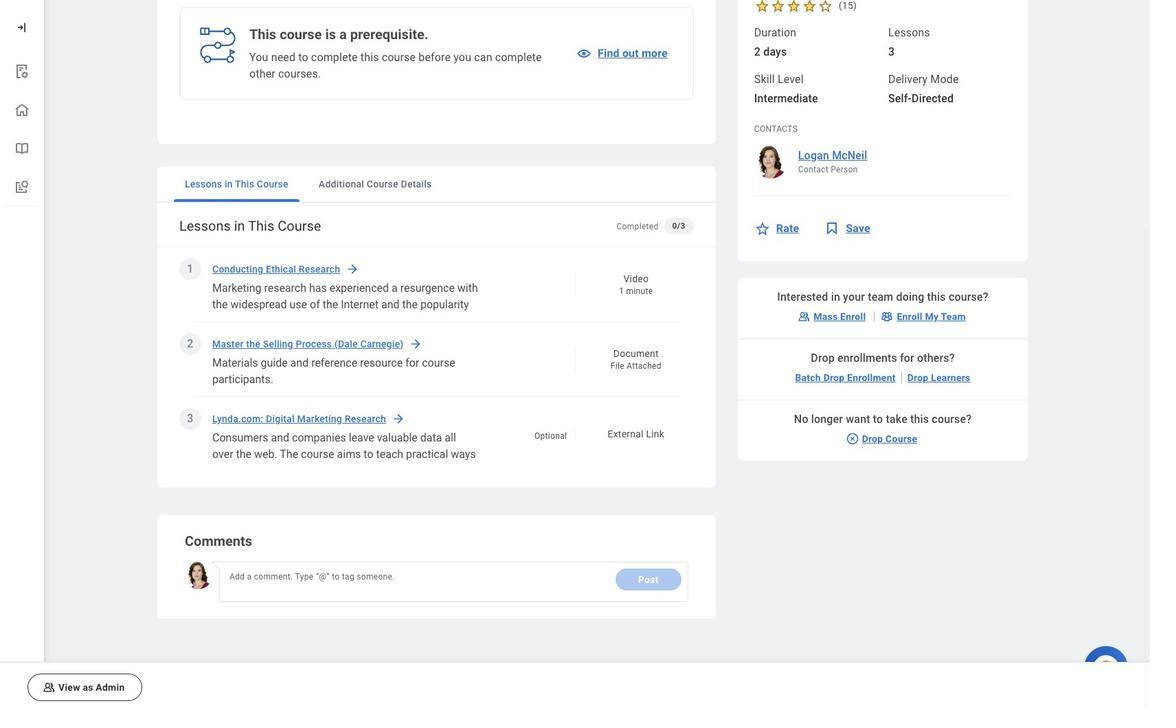 Task type: vqa. For each thing, say whether or not it's contained in the screenshot.
The Value of Workday Compensation Planning
no



Task type: describe. For each thing, give the bounding box(es) containing it.
resurgence
[[401, 282, 455, 295]]

master the selling process (dale carnegie)
[[212, 339, 404, 350]]

mcneil
[[833, 149, 868, 162]]

details
[[401, 179, 432, 190]]

batch
[[796, 372, 821, 383]]

0/3
[[673, 221, 686, 231]]

additional course details button
[[308, 166, 443, 202]]

easier
[[337, 315, 367, 328]]

2 vertical spatial lessons
[[179, 218, 231, 234]]

video
[[624, 274, 649, 285]]

to down "cover"
[[453, 414, 463, 427]]

arrow right image for a
[[346, 263, 360, 276]]

2 complete from the left
[[495, 51, 542, 64]]

1 vertical spatial a
[[392, 282, 398, 295]]

lesson
[[384, 397, 416, 410]]

your inside course details 'element'
[[843, 290, 865, 304]]

intermediate
[[755, 92, 819, 105]]

to inside you need to complete this course before you can complete other courses.
[[298, 51, 308, 64]]

1 horizontal spatial that
[[312, 447, 332, 460]]

in for course details 'element'
[[831, 290, 841, 304]]

external
[[608, 429, 644, 440]]

self-
[[889, 92, 912, 105]]

conducts
[[212, 381, 258, 394]]

lynda.com: digital marketing research
[[212, 414, 386, 425]]

level
[[778, 73, 804, 86]]

for inside materials guide and reference resource for course participants.
[[406, 357, 419, 370]]

master the selling process (dale carnegie) button
[[212, 333, 423, 355]]

post
[[639, 575, 659, 586]]

arrow right image for resource
[[409, 338, 423, 351]]

drop for drop learners
[[908, 372, 929, 383]]

can inside you need to complete this course before you can complete other courses.
[[474, 51, 493, 64]]

for inside course details 'element'
[[900, 352, 915, 365]]

you need to complete this course before you can complete other courses.
[[250, 51, 542, 80]]

you inside you need to complete this course before you can complete other courses.
[[454, 51, 472, 64]]

no longer want to take this course?
[[795, 413, 972, 426]]

data up used.
[[430, 430, 452, 443]]

ethical
[[266, 264, 296, 275]]

the inside consumers and companies leave valuable data all over the web. the course aims to teach practical ways of carrying out digital marketing research, and putting that data to good use.
[[236, 448, 252, 461]]

valuable
[[377, 432, 418, 445]]

(
[[839, 0, 843, 11]]

rate
[[777, 222, 800, 235]]

1 vertical spatial market
[[275, 381, 309, 394]]

drop for drop enrollments for others?
[[811, 352, 835, 365]]

attached
[[627, 362, 662, 371]]

to right correlated
[[466, 348, 476, 361]]

rate button
[[755, 212, 808, 245]]

logan
[[799, 149, 830, 162]]

mass
[[814, 311, 838, 322]]

process
[[296, 339, 332, 350]]

the up these at left
[[365, 364, 380, 377]]

contacts
[[755, 124, 798, 134]]

0 vertical spatial collect
[[212, 348, 245, 361]]

you
[[250, 51, 268, 64]]

course? for no longer want to take this course?
[[932, 413, 972, 426]]

course up need
[[280, 26, 322, 43]]

drop learners link
[[902, 367, 976, 389]]

of down learn
[[417, 430, 427, 443]]

view as admin button
[[27, 674, 142, 702]]

star image inside rate button
[[755, 220, 771, 237]]

trends.
[[281, 364, 315, 377]]

team
[[868, 290, 894, 304]]

lessons inside button
[[185, 179, 222, 190]]

conduct
[[248, 414, 288, 427]]

course inside you need to complete this course before you can complete other courses.
[[382, 51, 416, 64]]

you inside marketing research has experienced a resurgence with the widespread use of the internet and the popularity of social networking. it is easier than ever before for companies to connect directly with customers and collect individual information that can be correlated to reveal market trends. however, the way a company conducts its market research these days can have serious ethical repercussions. this lesson will cover how to conduct ethical research. you'll learn how to define your research questions, what type of data you can collect and how that data can ethically be used.
[[455, 430, 472, 443]]

the up the social on the left top of the page
[[212, 298, 228, 311]]

view as admin
[[58, 683, 125, 694]]

enrollment
[[848, 372, 896, 383]]

media classroom image
[[42, 681, 56, 695]]

delivery mode self-directed
[[889, 73, 959, 105]]

doing
[[897, 290, 925, 304]]

popularity
[[421, 298, 469, 311]]

course details element
[[738, 0, 1028, 477]]

media mylearning image
[[824, 220, 841, 237]]

1 vertical spatial collect
[[233, 447, 265, 460]]

( 15 )
[[839, 0, 857, 11]]

take
[[886, 413, 908, 426]]

link
[[646, 429, 665, 440]]

internet
[[341, 298, 379, 311]]

marketing inside marketing research has experienced a resurgence with the widespread use of the internet and the popularity of social networking. it is easier than ever before for companies to connect directly with customers and collect individual information that can be correlated to reveal market trends. however, the way a company conducts its market research these days can have serious ethical repercussions. this lesson will cover how to conduct ethical research. you'll learn how to define your research questions, what type of data you can collect and how that data can ethically be used.
[[212, 282, 262, 295]]

learn
[[403, 414, 427, 427]]

this course is a prerequisite.
[[250, 26, 429, 43]]

the inside button
[[246, 339, 261, 350]]

course inside button
[[257, 179, 289, 190]]

lessons in this course element
[[157, 206, 716, 496]]

drop right the batch
[[824, 372, 845, 383]]

of inside consumers and companies leave valuable data all over the web. the course aims to teach practical ways of carrying out digital marketing research, and putting that data to good use.
[[212, 465, 222, 478]]

customers
[[385, 331, 437, 344]]

has
[[309, 282, 327, 295]]

media classroom image
[[797, 310, 811, 323]]

0 vertical spatial market
[[244, 364, 278, 377]]

this for no longer want to take this course?
[[911, 413, 929, 426]]

team
[[941, 311, 966, 322]]

in for "list" containing 1
[[234, 218, 245, 234]]

(dale
[[335, 339, 358, 350]]

1 vertical spatial research
[[312, 381, 354, 394]]

companies inside consumers and companies leave valuable data all over the web. the course aims to teach practical ways of carrying out digital marketing research, and putting that data to good use.
[[292, 432, 346, 445]]

of left the social on the left top of the page
[[212, 315, 222, 328]]

days inside duration 2 days
[[764, 45, 787, 58]]

find out more button
[[576, 37, 676, 70]]

transformation import image
[[15, 21, 29, 34]]

out inside button
[[623, 47, 639, 60]]

that inside consumers and companies leave valuable data all over the web. the course aims to teach practical ways of carrying out digital marketing research, and putting that data to good use.
[[212, 481, 232, 494]]

minute
[[627, 287, 653, 296]]

learners
[[931, 372, 971, 383]]

0 vertical spatial that
[[356, 348, 376, 361]]

arrow right image
[[392, 412, 406, 426]]

course inside 'element'
[[886, 433, 918, 444]]

the up it
[[323, 298, 338, 311]]

data down carrying
[[234, 481, 256, 494]]

comments
[[185, 533, 252, 550]]

lynda.com: digital marketing research button
[[212, 408, 406, 430]]

marketing
[[319, 465, 368, 478]]

of right use
[[310, 298, 320, 311]]

its
[[261, 381, 272, 394]]

what
[[367, 430, 391, 443]]

will
[[419, 397, 435, 410]]

directly
[[324, 331, 359, 344]]

use
[[290, 298, 307, 311]]

selling
[[263, 339, 293, 350]]

drop course button
[[840, 428, 926, 450]]

before inside marketing research has experienced a resurgence with the widespread use of the internet and the popularity of social networking. it is easier than ever before for companies to connect directly with customers and collect individual information that can be correlated to reveal market trends. however, the way a company conducts its market research these days can have serious ethical repercussions. this lesson will cover how to conduct ethical research. you'll learn how to define your research questions, what type of data you can collect and how that data can ethically be used.
[[417, 315, 449, 328]]

digital
[[266, 414, 295, 425]]

to up individual
[[269, 331, 279, 344]]

mass enroll link
[[792, 306, 875, 328]]

over
[[212, 448, 233, 461]]

enroll my team link
[[875, 306, 975, 328]]

1 vertical spatial be
[[423, 447, 435, 460]]

lessons inside course details 'element'
[[889, 26, 931, 39]]

other
[[250, 67, 276, 80]]

directed
[[912, 92, 954, 105]]

lessons in this course button
[[174, 166, 300, 202]]

book open image
[[14, 140, 30, 157]]

ever
[[394, 315, 415, 328]]

0 horizontal spatial a
[[340, 26, 347, 43]]

batch drop enrollment link
[[790, 367, 902, 389]]

course inside materials guide and reference resource for course participants.
[[422, 357, 455, 370]]

enroll my team
[[897, 311, 966, 322]]

cover
[[438, 397, 465, 410]]

additional course details
[[319, 179, 432, 190]]

resource
[[360, 357, 403, 370]]

logan mcneil contact person
[[799, 149, 868, 174]]

completed
[[617, 222, 659, 232]]

document file attached
[[611, 349, 662, 371]]



Task type: locate. For each thing, give the bounding box(es) containing it.
out
[[623, 47, 639, 60], [267, 465, 283, 478]]

skill
[[755, 73, 775, 86]]

that down questions,
[[312, 447, 332, 460]]

lessons in this course inside the "lessons in this course" element
[[179, 218, 321, 234]]

1 vertical spatial days
[[387, 381, 410, 394]]

carrying
[[225, 465, 265, 478]]

1 horizontal spatial 2
[[755, 45, 761, 58]]

0 horizontal spatial 3
[[187, 412, 194, 425]]

2 horizontal spatial how
[[430, 414, 450, 427]]

out inside consumers and companies leave valuable data all over the web. the course aims to teach practical ways of carrying out digital marketing research, and putting that data to good use.
[[267, 465, 283, 478]]

star image
[[755, 0, 770, 13], [770, 0, 786, 13], [786, 0, 802, 13], [802, 0, 818, 13], [818, 0, 834, 13], [755, 220, 771, 237]]

consumers and companies leave valuable data all over the web. the course aims to teach practical ways of carrying out digital marketing research, and putting that data to good use.
[[212, 432, 476, 494]]

course up the have
[[422, 357, 455, 370]]

companies
[[212, 331, 266, 344], [292, 432, 346, 445]]

that down carrying
[[212, 481, 232, 494]]

0 vertical spatial research
[[264, 282, 307, 295]]

ethical up 'conduct'
[[251, 397, 284, 410]]

these
[[357, 381, 384, 394]]

2 vertical spatial that
[[212, 481, 232, 494]]

how down "cover"
[[430, 414, 450, 427]]

your inside marketing research has experienced a resurgence with the widespread use of the internet and the popularity of social networking. it is easier than ever before for companies to connect directly with customers and collect individual information that can be correlated to reveal market trends. however, the way a company conducts its market research these days can have serious ethical repercussions. this lesson will cover how to conduct ethical research. you'll learn how to define your research questions, what type of data you can collect and how that data can ethically be used.
[[245, 430, 266, 443]]

research up the has
[[299, 264, 340, 275]]

days inside marketing research has experienced a resurgence with the widespread use of the internet and the popularity of social networking. it is easier than ever before for companies to connect directly with customers and collect individual information that can be correlated to reveal market trends. however, the way a company conducts its market research these days can have serious ethical repercussions. this lesson will cover how to conduct ethical research. you'll learn how to define your research questions, what type of data you can collect and how that data can ethically be used.
[[387, 381, 410, 394]]

1 left conducting
[[187, 263, 194, 276]]

0 horizontal spatial ethical
[[251, 397, 284, 410]]

for down popularity
[[452, 315, 465, 328]]

be
[[399, 348, 411, 361], [423, 447, 435, 460]]

1 vertical spatial companies
[[292, 432, 346, 445]]

complete left visible image at the right top
[[495, 51, 542, 64]]

way
[[383, 364, 403, 377]]

enroll right mass
[[841, 311, 866, 322]]

this right take
[[911, 413, 929, 426]]

putting
[[439, 465, 473, 478]]

duration 2 days
[[755, 26, 797, 58]]

out up good
[[267, 465, 283, 478]]

that down directly
[[356, 348, 376, 361]]

tab list containing lessons in this course
[[157, 166, 716, 203]]

to left take
[[874, 413, 884, 426]]

1 left minute
[[619, 287, 624, 296]]

0 horizontal spatial days
[[387, 381, 410, 394]]

0 horizontal spatial with
[[362, 331, 383, 344]]

is left prerequisite.
[[325, 26, 336, 43]]

0 horizontal spatial how
[[212, 414, 233, 427]]

view
[[58, 683, 80, 694]]

1 horizontal spatial companies
[[292, 432, 346, 445]]

1 vertical spatial lessons
[[185, 179, 222, 190]]

file
[[611, 362, 625, 371]]

longer
[[812, 413, 844, 426]]

0 horizontal spatial 1
[[187, 263, 194, 276]]

others?
[[918, 352, 955, 365]]

and up "digital"
[[268, 447, 286, 460]]

0 vertical spatial ethical
[[251, 397, 284, 410]]

find out more
[[598, 47, 668, 60]]

2 horizontal spatial in
[[831, 290, 841, 304]]

market
[[244, 364, 278, 377], [275, 381, 309, 394]]

with up popularity
[[458, 282, 478, 295]]

how up define
[[212, 414, 233, 427]]

0 vertical spatial out
[[623, 47, 639, 60]]

2 vertical spatial this
[[911, 413, 929, 426]]

connect
[[282, 331, 321, 344]]

have
[[433, 381, 456, 394]]

to up courses.
[[298, 51, 308, 64]]

market down "trends."
[[275, 381, 309, 394]]

batch drop enrollment
[[796, 372, 896, 383]]

market up its
[[244, 364, 278, 377]]

home image
[[14, 102, 30, 118]]

digital
[[286, 465, 316, 478]]

consumers
[[212, 432, 268, 445]]

practical
[[406, 448, 448, 461]]

0 horizontal spatial in
[[225, 179, 233, 190]]

reference
[[311, 357, 358, 370]]

0 vertical spatial companies
[[212, 331, 266, 344]]

arrow right image inside master the selling process (dale carnegie) button
[[409, 338, 423, 351]]

1 vertical spatial 3
[[187, 412, 194, 425]]

guide
[[261, 357, 288, 370]]

1 horizontal spatial days
[[764, 45, 787, 58]]

companies inside marketing research has experienced a resurgence with the widespread use of the internet and the popularity of social networking. it is easier than ever before for companies to connect directly with customers and collect individual information that can be correlated to reveal market trends. however, the way a company conducts its market research these days can have serious ethical repercussions. this lesson will cover how to conduct ethical research. you'll learn how to define your research questions, what type of data you can collect and how that data can ethically be used.
[[212, 331, 266, 344]]

arrow right image down ever
[[409, 338, 423, 351]]

use.
[[299, 481, 319, 494]]

duration
[[755, 26, 797, 39]]

be down customers at the top of the page
[[399, 348, 411, 361]]

2 down duration
[[755, 45, 761, 58]]

1 horizontal spatial list
[[168, 247, 708, 496]]

0 vertical spatial this
[[361, 51, 379, 64]]

you'll
[[374, 414, 400, 427]]

research down however,
[[312, 381, 354, 394]]

0 horizontal spatial arrow right image
[[346, 263, 360, 276]]

0 vertical spatial 3
[[889, 45, 895, 58]]

x circle image
[[846, 432, 860, 446]]

0 horizontal spatial 2
[[187, 338, 194, 351]]

days
[[764, 45, 787, 58], [387, 381, 410, 394]]

teach
[[376, 448, 404, 461]]

drop down others?
[[908, 372, 929, 383]]

to left good
[[259, 481, 269, 494]]

a left resurgence
[[392, 282, 398, 295]]

list containing 1
[[168, 247, 708, 496]]

0 horizontal spatial marketing
[[212, 282, 262, 295]]

correlated
[[414, 348, 463, 361]]

0 vertical spatial list
[[0, 52, 44, 207]]

2 vertical spatial research
[[269, 430, 311, 443]]

research down conducting ethical research button
[[264, 282, 307, 295]]

to up consumers
[[236, 414, 245, 427]]

2 vertical spatial in
[[831, 290, 841, 304]]

0 vertical spatial be
[[399, 348, 411, 361]]

list
[[0, 52, 44, 207], [168, 247, 708, 496]]

0 vertical spatial lessons in this course
[[185, 179, 289, 190]]

information
[[297, 348, 354, 361]]

complete down this course is a prerequisite. at left
[[311, 51, 358, 64]]

1 vertical spatial lessons in this course
[[179, 218, 321, 234]]

1 vertical spatial course?
[[932, 413, 972, 426]]

0 vertical spatial days
[[764, 45, 787, 58]]

3 left "lynda.com:"
[[187, 412, 194, 425]]

1 vertical spatial this
[[928, 290, 946, 304]]

1 vertical spatial list
[[168, 247, 708, 496]]

0 vertical spatial your
[[843, 290, 865, 304]]

0 horizontal spatial enroll
[[841, 311, 866, 322]]

with down than
[[362, 331, 383, 344]]

and down practical
[[418, 465, 436, 478]]

1 vertical spatial arrow right image
[[409, 338, 423, 351]]

2 inside "list"
[[187, 338, 194, 351]]

0 vertical spatial a
[[340, 26, 347, 43]]

arrow right image up experienced
[[346, 263, 360, 276]]

0 horizontal spatial complete
[[311, 51, 358, 64]]

for left others?
[[900, 352, 915, 365]]

research,
[[371, 465, 415, 478]]

1 horizontal spatial research
[[345, 414, 386, 425]]

course? down learners
[[932, 413, 972, 426]]

companies down lynda.com: digital marketing research button
[[292, 432, 346, 445]]

the up ever
[[402, 298, 418, 311]]

reveal
[[212, 364, 242, 377]]

repercussions.
[[286, 397, 358, 410]]

1 horizontal spatial in
[[234, 218, 245, 234]]

1 horizontal spatial ethical
[[291, 414, 323, 427]]

2 horizontal spatial for
[[900, 352, 915, 365]]

course?
[[949, 290, 989, 304], [932, 413, 972, 426]]

how up "digital"
[[289, 447, 310, 460]]

1 horizontal spatial complete
[[495, 51, 542, 64]]

you
[[454, 51, 472, 64], [455, 430, 472, 443]]

1 horizontal spatial enroll
[[897, 311, 923, 322]]

0 vertical spatial with
[[458, 282, 478, 295]]

lessons in this course inside lessons in this course button
[[185, 179, 289, 190]]

1 horizontal spatial how
[[289, 447, 310, 460]]

course? up team
[[949, 290, 989, 304]]

0 vertical spatial 2
[[755, 45, 761, 58]]

0 horizontal spatial list
[[0, 52, 44, 207]]

this inside marketing research has experienced a resurgence with the widespread use of the internet and the popularity of social networking. it is easier than ever before for companies to connect directly with customers and collect individual information that can be correlated to reveal market trends. however, the way a company conducts its market research these days can have serious ethical repercussions. this lesson will cover how to conduct ethical research. you'll learn how to define your research questions, what type of data you can collect and how that data can ethically be used.
[[361, 397, 382, 410]]

contact card matrix manager image
[[881, 310, 895, 323]]

before inside you need to complete this course before you can complete other courses.
[[419, 51, 451, 64]]

want
[[846, 413, 871, 426]]

course? for interested in your team doing this course?
[[949, 290, 989, 304]]

lessons 3
[[889, 26, 931, 58]]

0 horizontal spatial for
[[406, 357, 419, 370]]

drop right x circle icon
[[862, 433, 884, 444]]

lynda.com:
[[212, 414, 263, 425]]

marketing
[[212, 282, 262, 295], [297, 414, 342, 425]]

drop learners
[[908, 372, 971, 383]]

1 vertical spatial your
[[245, 430, 266, 443]]

0 vertical spatial arrow right image
[[346, 263, 360, 276]]

and up than
[[381, 298, 400, 311]]

this inside button
[[235, 179, 254, 190]]

Comment text field
[[226, 569, 608, 594]]

for right way in the bottom of the page
[[406, 357, 419, 370]]

this inside you need to complete this course before you can complete other courses.
[[361, 51, 379, 64]]

questions,
[[314, 430, 364, 443]]

no
[[795, 413, 809, 426]]

research up leave
[[345, 414, 386, 425]]

0 vertical spatial is
[[325, 26, 336, 43]]

0 vertical spatial you
[[454, 51, 472, 64]]

report parameter image
[[14, 63, 30, 80]]

2 left the master
[[187, 338, 194, 351]]

web.
[[254, 448, 277, 461]]

1 horizontal spatial out
[[623, 47, 639, 60]]

is inside marketing research has experienced a resurgence with the widespread use of the internet and the popularity of social networking. it is easier than ever before for companies to connect directly with customers and collect individual information that can be correlated to reveal market trends. however, the way a company conducts its market research these days can have serious ethical repercussions. this lesson will cover how to conduct ethical research. you'll learn how to define your research questions, what type of data you can collect and how that data can ethically be used.
[[326, 315, 334, 328]]

to down leave
[[364, 448, 374, 461]]

marketing inside button
[[297, 414, 342, 425]]

course up "digital"
[[301, 448, 334, 461]]

your up web.
[[245, 430, 266, 443]]

company
[[414, 364, 459, 377]]

marketing down conducting
[[212, 282, 262, 295]]

1 vertical spatial that
[[312, 447, 332, 460]]

days up lesson
[[387, 381, 410, 394]]

0 vertical spatial marketing
[[212, 282, 262, 295]]

ethical
[[251, 397, 284, 410], [291, 414, 323, 427]]

1 horizontal spatial a
[[392, 282, 398, 295]]

visible image
[[576, 45, 593, 62]]

1 vertical spatial before
[[417, 315, 449, 328]]

0 vertical spatial lessons
[[889, 26, 931, 39]]

1 horizontal spatial arrow right image
[[409, 338, 423, 351]]

the up carrying
[[236, 448, 252, 461]]

0 horizontal spatial out
[[267, 465, 283, 478]]

serious
[[212, 397, 248, 410]]

1 vertical spatial is
[[326, 315, 334, 328]]

before
[[419, 51, 451, 64], [417, 315, 449, 328]]

0 horizontal spatial your
[[245, 430, 266, 443]]

and
[[381, 298, 400, 311], [440, 331, 458, 344], [290, 357, 309, 370], [271, 432, 289, 445], [268, 447, 286, 460], [418, 465, 436, 478]]

person
[[831, 165, 858, 174]]

collect up reveal
[[212, 348, 245, 361]]

1 horizontal spatial 3
[[889, 45, 895, 58]]

data down questions,
[[334, 447, 356, 460]]

marketing research has experienced a resurgence with the widespread use of the internet and the popularity of social networking. it is easier than ever before for companies to connect directly with customers and collect individual information that can be correlated to reveal market trends. however, the way a company conducts its market research these days can have serious ethical repercussions. this lesson will cover how to conduct ethical research. you'll learn how to define your research questions, what type of data you can collect and how that data can ethically be used.
[[212, 282, 478, 460]]

1 horizontal spatial marketing
[[297, 414, 342, 425]]

drop inside button
[[862, 433, 884, 444]]

0 horizontal spatial research
[[299, 264, 340, 275]]

and inside materials guide and reference resource for course participants.
[[290, 357, 309, 370]]

companies down the social on the left top of the page
[[212, 331, 266, 344]]

for inside marketing research has experienced a resurgence with the widespread use of the internet and the popularity of social networking. it is easier than ever before for companies to connect directly with customers and collect individual information that can be correlated to reveal market trends. however, the way a company conducts its market research these days can have serious ethical repercussions. this lesson will cover how to conduct ethical research. you'll learn how to define your research questions, what type of data you can collect and how that data can ethically be used.
[[452, 315, 465, 328]]

this for interested in your team doing this course?
[[928, 290, 946, 304]]

ethical down repercussions.
[[291, 414, 323, 427]]

arrow right image
[[346, 263, 360, 276], [409, 338, 423, 351]]

0 vertical spatial research
[[299, 264, 340, 275]]

your up mass enroll
[[843, 290, 865, 304]]

in inside button
[[225, 179, 233, 190]]

course
[[280, 26, 322, 43], [382, 51, 416, 64], [422, 357, 455, 370], [301, 448, 334, 461]]

master
[[212, 339, 244, 350]]

3 inside lessons 3
[[889, 45, 895, 58]]

3 up delivery
[[889, 45, 895, 58]]

this down prerequisite.
[[361, 51, 379, 64]]

1 horizontal spatial for
[[452, 315, 465, 328]]

interested
[[778, 290, 829, 304]]

additional
[[319, 179, 364, 190]]

and down master the selling process (dale carnegie)
[[290, 357, 309, 370]]

this up my
[[928, 290, 946, 304]]

before down popularity
[[417, 315, 449, 328]]

is right it
[[326, 315, 334, 328]]

define
[[212, 430, 242, 443]]

1 horizontal spatial your
[[843, 290, 865, 304]]

tab list
[[157, 166, 716, 203]]

days down duration
[[764, 45, 787, 58]]

and up correlated
[[440, 331, 458, 344]]

with
[[458, 282, 478, 295], [362, 331, 383, 344]]

1 vertical spatial you
[[455, 430, 472, 443]]

2 enroll from the left
[[897, 311, 923, 322]]

drop up the batch
[[811, 352, 835, 365]]

a left prerequisite.
[[340, 26, 347, 43]]

skill level intermediate
[[755, 73, 819, 105]]

to inside course details 'element'
[[874, 413, 884, 426]]

1 inside video 1 minute
[[619, 287, 624, 296]]

this
[[361, 51, 379, 64], [928, 290, 946, 304], [911, 413, 929, 426]]

1 horizontal spatial be
[[423, 447, 435, 460]]

for
[[452, 315, 465, 328], [900, 352, 915, 365], [406, 357, 419, 370]]

1 horizontal spatial 1
[[619, 287, 624, 296]]

conducting
[[212, 264, 263, 275]]

list inside the "lessons in this course" element
[[168, 247, 708, 496]]

interested in your team doing this course?
[[778, 290, 989, 304]]

post button
[[616, 569, 682, 591]]

in inside course details 'element'
[[831, 290, 841, 304]]

1 vertical spatial research
[[345, 414, 386, 425]]

0 horizontal spatial be
[[399, 348, 411, 361]]

before down prerequisite.
[[419, 51, 451, 64]]

collect down consumers
[[233, 447, 265, 460]]

1 vertical spatial ethical
[[291, 414, 323, 427]]

1 vertical spatial with
[[362, 331, 383, 344]]

0 horizontal spatial companies
[[212, 331, 266, 344]]

enroll inside "link"
[[897, 311, 923, 322]]

is
[[325, 26, 336, 43], [326, 315, 334, 328]]

1 vertical spatial marketing
[[297, 414, 342, 425]]

more
[[642, 47, 668, 60]]

course inside consumers and companies leave valuable data all over the web. the course aims to teach practical ways of carrying out digital marketing research, and putting that data to good use.
[[301, 448, 334, 461]]

arrow right image inside conducting ethical research button
[[346, 263, 360, 276]]

collect
[[212, 348, 245, 361], [233, 447, 265, 460]]

out right the find
[[623, 47, 639, 60]]

networking.
[[257, 315, 314, 328]]

lessons in this course
[[185, 179, 289, 190], [179, 218, 321, 234]]

leave
[[349, 432, 374, 445]]

contact
[[799, 165, 829, 174]]

2 inside duration 2 days
[[755, 45, 761, 58]]

2 horizontal spatial a
[[405, 364, 411, 377]]

0 horizontal spatial that
[[212, 481, 232, 494]]

research up the
[[269, 430, 311, 443]]

the left selling
[[246, 339, 261, 350]]

0 vertical spatial in
[[225, 179, 233, 190]]

1 complete from the left
[[311, 51, 358, 64]]

3 inside "list"
[[187, 412, 194, 425]]

mode
[[931, 73, 959, 86]]

marketing down repercussions.
[[297, 414, 342, 425]]

1 enroll from the left
[[841, 311, 866, 322]]

2 vertical spatial a
[[405, 364, 411, 377]]

drop for drop course
[[862, 433, 884, 444]]

drop course
[[862, 433, 918, 444]]

course down prerequisite.
[[382, 51, 416, 64]]

0 vertical spatial before
[[419, 51, 451, 64]]

0 vertical spatial course?
[[949, 290, 989, 304]]

enroll down the doing
[[897, 311, 923, 322]]

and up the
[[271, 432, 289, 445]]

1 vertical spatial in
[[234, 218, 245, 234]]

be left used.
[[423, 447, 435, 460]]

in
[[225, 179, 233, 190], [234, 218, 245, 234], [831, 290, 841, 304]]

optional
[[535, 431, 567, 441]]

data up practical
[[421, 432, 442, 445]]

a right way in the bottom of the page
[[405, 364, 411, 377]]

1 vertical spatial out
[[267, 465, 283, 478]]

of down over
[[212, 465, 222, 478]]

the
[[212, 298, 228, 311], [323, 298, 338, 311], [402, 298, 418, 311], [246, 339, 261, 350], [365, 364, 380, 377], [236, 448, 252, 461]]



